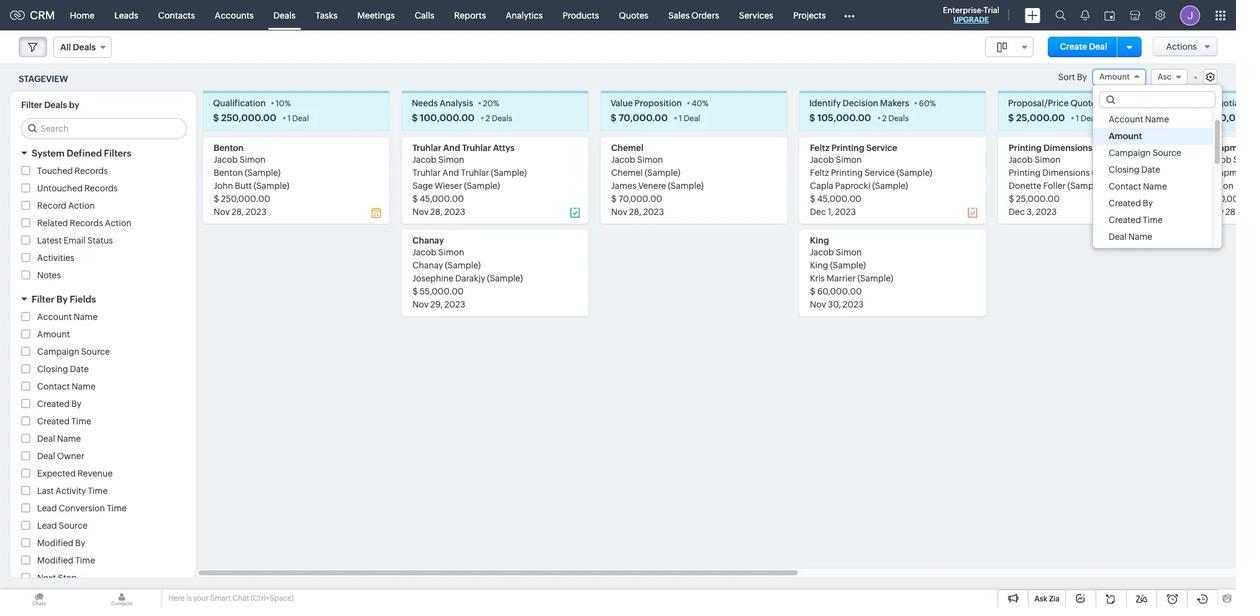 Task type: locate. For each thing, give the bounding box(es) containing it.
sales
[[669, 10, 690, 20]]

2 45,000.00 from the left
[[817, 194, 862, 204]]

45,000.00 inside truhlar and truhlar attys jacob simon truhlar and truhlar (sample) sage wieser (sample) $ 45,000.00 nov 28, 2023
[[420, 194, 464, 204]]

value
[[611, 98, 633, 108]]

0 vertical spatial chemel
[[611, 143, 644, 153]]

lead down last
[[37, 503, 57, 513]]

created time option
[[1094, 212, 1213, 229]]

28, down wieser
[[430, 207, 443, 217]]

nov inside chanay jacob simon chanay (sample) josephine darakjy (sample) $ 55,000.00 nov 29, 2023
[[413, 300, 429, 310]]

projects
[[793, 10, 826, 20]]

1 down quote
[[1076, 114, 1080, 123]]

1 vertical spatial closing date
[[37, 364, 89, 374]]

negotia $ 70,00
[[1207, 98, 1236, 123]]

1 vertical spatial and
[[443, 168, 459, 178]]

2 2 from the left
[[882, 114, 887, 123]]

campaign source
[[1109, 148, 1182, 158], [37, 347, 110, 357]]

2023 right 3,
[[1036, 207, 1057, 217]]

0 vertical spatial records
[[75, 166, 108, 176]]

28, inside chapm jacob s chapm simon m $ 70,00 nov 28,
[[1226, 207, 1236, 217]]

time inside option
[[1143, 215, 1163, 225]]

1 vertical spatial owner
[[57, 451, 84, 461]]

nov down sage
[[413, 207, 429, 217]]

record action
[[37, 201, 95, 211]]

king up kris
[[810, 261, 829, 270]]

0 vertical spatial date
[[1142, 165, 1161, 175]]

0 vertical spatial chapm link
[[1208, 143, 1236, 153]]

campaign down the filter by fields
[[37, 347, 79, 357]]

3 1 from the left
[[1076, 114, 1080, 123]]

amount option
[[1094, 128, 1213, 145]]

source inside option
[[1153, 148, 1182, 158]]

modified for modified time
[[37, 556, 73, 566]]

$ down negotia
[[1207, 113, 1213, 123]]

2 % from the left
[[493, 99, 500, 108]]

1 vertical spatial 25,000.00
[[1016, 194, 1060, 204]]

2 1 from the left
[[679, 114, 682, 123]]

70,000.00 inside chemel jacob simon chemel (sample) james venere (sample) $ 70,000.00 nov 28, 2023
[[619, 194, 663, 204]]

$ inside chapm jacob s chapm simon m $ 70,00 nov 28,
[[1208, 194, 1213, 204]]

0 horizontal spatial deal owner
[[37, 451, 84, 461]]

feltz down $ 105,000.00
[[810, 143, 830, 153]]

simon inside truhlar and truhlar attys jacob simon truhlar and truhlar (sample) sage wieser (sample) $ 45,000.00 nov 28, 2023
[[438, 155, 465, 165]]

deal name down "created time" option
[[1109, 232, 1153, 242]]

$ down kris
[[810, 287, 816, 297]]

campaign inside option
[[1109, 148, 1151, 158]]

1 horizontal spatial account
[[1109, 115, 1144, 124]]

2 chapm link from the top
[[1208, 168, 1236, 178]]

account name option
[[1094, 111, 1213, 128]]

$ 25,000.00
[[1008, 113, 1065, 123]]

date inside closing date option
[[1142, 165, 1161, 175]]

benton (sample) link
[[214, 168, 281, 178]]

1 vertical spatial filter
[[32, 294, 54, 305]]

(sample) up contact name option
[[1092, 168, 1128, 178]]

2 vertical spatial amount
[[37, 330, 70, 339]]

owner inside 'deal owner' option
[[1129, 249, 1156, 259]]

(sample) up the kris marrier (sample) 'link'
[[830, 261, 866, 270]]

date
[[1142, 165, 1161, 175], [70, 364, 89, 374]]

$ inside "printing dimensions jacob simon printing dimensions (sample) donette foller (sample) $ 25,000.00 dec 3, 2023"
[[1009, 194, 1015, 204]]

dec inside feltz printing service jacob simon feltz printing service (sample) capla paprocki (sample) $ 45,000.00 dec 1, 2023
[[810, 207, 826, 217]]

1 vertical spatial closing
[[37, 364, 68, 374]]

75
[[1106, 99, 1115, 108]]

$ down donette on the right top of page
[[1009, 194, 1015, 204]]

1 % from the left
[[285, 99, 291, 108]]

1 1 deal from the left
[[287, 114, 309, 123]]

0 vertical spatial dimensions
[[1044, 143, 1093, 153]]

chapm jacob s chapm simon m $ 70,00 nov 28,
[[1208, 143, 1236, 217]]

250,000.00 down qualification
[[221, 113, 276, 123]]

trial
[[984, 6, 1000, 15]]

nov left 30,
[[810, 300, 826, 310]]

0 vertical spatial deal name
[[1109, 232, 1153, 242]]

1 down the 10 %
[[287, 114, 291, 123]]

created by option
[[1094, 195, 1213, 212]]

1 70,000.00 from the top
[[619, 113, 668, 123]]

1 horizontal spatial campaign
[[1109, 148, 1151, 158]]

0 horizontal spatial owner
[[57, 451, 84, 461]]

deal name up expected
[[37, 434, 81, 444]]

nov inside truhlar and truhlar attys jacob simon truhlar and truhlar (sample) sage wieser (sample) $ 45,000.00 nov 28, 2023
[[413, 207, 429, 217]]

list box
[[1094, 111, 1222, 262]]

1 vertical spatial created by
[[37, 399, 81, 409]]

0 vertical spatial account
[[1109, 115, 1144, 124]]

1 horizontal spatial 2 deals
[[882, 114, 909, 123]]

2023 inside chemel jacob simon chemel (sample) james venere (sample) $ 70,000.00 nov 28, 2023
[[643, 207, 664, 217]]

nov inside chemel jacob simon chemel (sample) james venere (sample) $ 70,000.00 nov 28, 2023
[[611, 207, 628, 217]]

3 1 deal from the left
[[1076, 114, 1098, 123]]

smart
[[210, 594, 231, 603]]

1 horizontal spatial contact
[[1109, 182, 1142, 192]]

1 horizontal spatial closing date
[[1109, 165, 1161, 175]]

feltz printing service (sample) link
[[810, 168, 933, 178]]

70,000.00
[[619, 113, 668, 123], [619, 194, 663, 204]]

1 2 from the left
[[486, 114, 490, 123]]

jacob down king link on the right top of page
[[810, 247, 834, 257]]

1 horizontal spatial deal owner
[[1109, 249, 1156, 259]]

1 horizontal spatial campaign source
[[1109, 148, 1182, 158]]

1 deal down the 10 %
[[287, 114, 309, 123]]

2 for $ 100,000.00
[[486, 114, 490, 123]]

jacob inside chapm jacob s chapm simon m $ 70,00 nov 28,
[[1208, 155, 1232, 165]]

kris marrier (sample) link
[[810, 274, 894, 284]]

70,000.00 down venere
[[619, 194, 663, 204]]

ask
[[1035, 595, 1048, 603]]

enterprise-trial upgrade
[[943, 6, 1000, 24]]

3 28, from the left
[[629, 207, 642, 217]]

record
[[37, 201, 66, 211]]

2 deals up feltz printing service link
[[882, 114, 909, 123]]

0 vertical spatial amount
[[1100, 72, 1130, 81]]

calls link
[[405, 0, 444, 30]]

time
[[1143, 215, 1163, 225], [71, 416, 91, 426], [88, 486, 108, 496], [107, 503, 127, 513], [75, 556, 95, 566]]

28, down butt
[[232, 207, 244, 217]]

jacob inside benton jacob simon benton (sample) john butt (sample) $ 250,000.00 nov 28, 2023
[[214, 155, 238, 165]]

jacob left s
[[1208, 155, 1232, 165]]

$ 105,000.00
[[810, 113, 871, 123]]

nov for king jacob simon king (sample) kris marrier (sample) $ 60,000.00 nov 30, 2023
[[810, 300, 826, 310]]

$ down josephine
[[413, 287, 418, 297]]

records for touched
[[75, 166, 108, 176]]

1 horizontal spatial dec
[[1009, 207, 1025, 217]]

1 vertical spatial chemel
[[611, 168, 643, 178]]

filter
[[21, 100, 42, 110], [32, 294, 54, 305]]

$ down capla
[[810, 194, 816, 204]]

meetings
[[357, 10, 395, 20]]

$ inside chemel jacob simon chemel (sample) james venere (sample) $ 70,000.00 nov 28, 2023
[[611, 194, 617, 204]]

sage
[[413, 181, 433, 191]]

28, down james
[[629, 207, 642, 217]]

simon down printing dimensions link
[[1035, 155, 1061, 165]]

sales orders link
[[659, 0, 729, 30]]

1 horizontal spatial deal name
[[1109, 232, 1153, 242]]

2 chapm from the top
[[1208, 168, 1236, 178]]

1 vertical spatial modified
[[37, 556, 73, 566]]

0 vertical spatial created by
[[1109, 198, 1153, 208]]

records down defined at left top
[[75, 166, 108, 176]]

dimensions up printing dimensions (sample) link
[[1044, 143, 1093, 153]]

(sample) up "james venere (sample)" link in the top of the page
[[645, 168, 681, 178]]

wieser
[[435, 181, 462, 191]]

jacob inside "printing dimensions jacob simon printing dimensions (sample) donette foller (sample) $ 25,000.00 dec 3, 2023"
[[1009, 155, 1033, 165]]

2 250,000.00 from the top
[[221, 194, 270, 204]]

chemel link
[[611, 143, 644, 153]]

1 horizontal spatial contact name
[[1109, 182, 1167, 192]]

70,00 down negotia
[[1215, 113, 1236, 123]]

lead source
[[37, 521, 87, 531]]

deal owner down "deal name" option
[[1109, 249, 1156, 259]]

70,00 inside chapm jacob s chapm simon m $ 70,00 nov 28,
[[1215, 194, 1236, 204]]

28, down m in the top right of the page
[[1226, 207, 1236, 217]]

name inside option
[[1146, 115, 1169, 124]]

nov inside king jacob simon king (sample) kris marrier (sample) $ 60,000.00 nov 30, 2023
[[810, 300, 826, 310]]

jacob up sage
[[413, 155, 437, 165]]

2023 down john butt (sample) link
[[246, 207, 267, 217]]

2 dec from the left
[[1009, 207, 1025, 217]]

amount down account name option
[[1109, 131, 1142, 141]]

here
[[168, 594, 185, 603]]

nov inside benton jacob simon benton (sample) john butt (sample) $ 250,000.00 nov 28, 2023
[[214, 207, 230, 217]]

2 feltz from the top
[[810, 168, 829, 178]]

1 horizontal spatial account name
[[1109, 115, 1169, 124]]

filter by fields
[[32, 294, 96, 305]]

deal inside button
[[1089, 42, 1108, 52]]

simon down feltz printing service link
[[836, 155, 862, 165]]

29,
[[430, 300, 443, 310]]

printing dimensions (sample) link
[[1009, 168, 1128, 178]]

0 vertical spatial chanay
[[413, 236, 444, 246]]

list box containing account name
[[1094, 111, 1222, 262]]

0 horizontal spatial account name
[[37, 312, 98, 322]]

proposition
[[635, 98, 682, 108]]

system
[[32, 148, 65, 159]]

sage wieser (sample) link
[[413, 181, 500, 191]]

0 vertical spatial chapm
[[1208, 143, 1236, 153]]

quote
[[1071, 98, 1097, 108]]

1 horizontal spatial action
[[105, 218, 132, 228]]

meetings link
[[348, 0, 405, 30]]

and up wieser
[[443, 168, 459, 178]]

chanay up josephine
[[413, 261, 443, 270]]

john
[[214, 181, 233, 191]]

campaign source down amount option
[[1109, 148, 1182, 158]]

campaign down amount option
[[1109, 148, 1151, 158]]

2 70,000.00 from the top
[[619, 194, 663, 204]]

1 chapm from the top
[[1208, 143, 1236, 153]]

1 lead from the top
[[37, 503, 57, 513]]

0 vertical spatial benton
[[214, 143, 244, 153]]

king (sample) link
[[810, 261, 866, 270]]

2023 down venere
[[643, 207, 664, 217]]

deal name option
[[1094, 229, 1213, 246]]

created
[[1109, 198, 1141, 208], [1109, 215, 1141, 225], [37, 399, 70, 409], [37, 416, 70, 426]]

jacob down benton link
[[214, 155, 238, 165]]

1 vertical spatial feltz
[[810, 168, 829, 178]]

1 vertical spatial 250,000.00
[[221, 194, 270, 204]]

account inside account name option
[[1109, 115, 1144, 124]]

2 horizontal spatial 1 deal
[[1076, 114, 1098, 123]]

1 horizontal spatial date
[[1142, 165, 1161, 175]]

1 vertical spatial king
[[810, 261, 829, 270]]

5 % from the left
[[1115, 99, 1122, 108]]

1 vertical spatial chapm link
[[1208, 168, 1236, 178]]

0 horizontal spatial contact name
[[37, 382, 96, 392]]

service up capla paprocki (sample) link
[[865, 168, 895, 178]]

2 king from the top
[[810, 261, 829, 270]]

analytics link
[[496, 0, 553, 30]]

king down '1,'
[[810, 236, 829, 246]]

% for $ 100,000.00
[[493, 99, 500, 108]]

0 vertical spatial contact
[[1109, 182, 1142, 192]]

untouched
[[37, 183, 83, 193]]

2 lead from the top
[[37, 521, 57, 531]]

2023 right '1,'
[[835, 207, 856, 217]]

kris
[[810, 274, 825, 284]]

lead
[[37, 503, 57, 513], [37, 521, 57, 531]]

step
[[58, 573, 77, 583]]

campaign source option
[[1094, 145, 1213, 162]]

deal owner inside option
[[1109, 249, 1156, 259]]

1 dec from the left
[[810, 207, 826, 217]]

1 for $ 70,000.00
[[679, 114, 682, 123]]

deal name inside option
[[1109, 232, 1153, 242]]

2 25,000.00 from the top
[[1016, 194, 1060, 204]]

chanay
[[413, 236, 444, 246], [413, 261, 443, 270]]

(sample)
[[245, 168, 281, 178], [491, 168, 527, 178], [645, 168, 681, 178], [897, 168, 933, 178], [1092, 168, 1128, 178], [254, 181, 290, 191], [464, 181, 500, 191], [668, 181, 704, 191], [873, 181, 908, 191], [1068, 181, 1104, 191], [445, 261, 481, 270], [830, 261, 866, 270], [487, 274, 523, 284], [858, 274, 894, 284]]

2 modified from the top
[[37, 556, 73, 566]]

Amount field
[[1093, 69, 1146, 85]]

1 vertical spatial date
[[70, 364, 89, 374]]

70,000.00 down value proposition
[[619, 113, 668, 123]]

2 70,00 from the top
[[1215, 194, 1236, 204]]

2 deals for 105,000.00
[[882, 114, 909, 123]]

create deal
[[1060, 42, 1108, 52]]

55,000.00
[[420, 287, 464, 297]]

1 45,000.00 from the left
[[420, 194, 464, 204]]

0 vertical spatial king
[[810, 236, 829, 246]]

simon
[[240, 155, 266, 165], [438, 155, 465, 165], [637, 155, 663, 165], [836, 155, 862, 165], [1035, 155, 1061, 165], [1208, 181, 1234, 191], [438, 247, 465, 257], [836, 247, 862, 257]]

modified for modified by
[[37, 538, 73, 548]]

account name
[[1109, 115, 1169, 124], [37, 312, 98, 322]]

2 1 deal from the left
[[679, 114, 701, 123]]

0 vertical spatial lead
[[37, 503, 57, 513]]

10 %
[[276, 99, 291, 108]]

quotes
[[619, 10, 649, 20]]

crm link
[[10, 9, 55, 22]]

feltz printing service link
[[810, 143, 898, 153]]

truhlar and truhlar attys jacob simon truhlar and truhlar (sample) sage wieser (sample) $ 45,000.00 nov 28, 2023
[[413, 143, 527, 217]]

zia
[[1049, 595, 1060, 603]]

0 vertical spatial modified
[[37, 538, 73, 548]]

filter inside dropdown button
[[32, 294, 54, 305]]

1 28, from the left
[[232, 207, 244, 217]]

$
[[213, 113, 219, 123], [412, 113, 418, 123], [611, 113, 617, 123], [810, 113, 816, 123], [1008, 113, 1014, 123], [1207, 113, 1213, 123], [214, 194, 219, 204], [413, 194, 418, 204], [611, 194, 617, 204], [810, 194, 816, 204], [1009, 194, 1015, 204], [1208, 194, 1213, 204], [413, 287, 418, 297], [810, 287, 816, 297]]

records up latest email status
[[70, 218, 103, 228]]

0 horizontal spatial 2 deals
[[486, 114, 512, 123]]

2 vertical spatial records
[[70, 218, 103, 228]]

0 horizontal spatial campaign
[[37, 347, 79, 357]]

0 vertical spatial 70,000.00
[[619, 113, 668, 123]]

% for $ 70,000.00
[[702, 99, 709, 108]]

modified up next step
[[37, 556, 73, 566]]

expected revenue
[[37, 469, 113, 479]]

0 vertical spatial feltz
[[810, 143, 830, 153]]

simon inside king jacob simon king (sample) kris marrier (sample) $ 60,000.00 nov 30, 2023
[[836, 247, 862, 257]]

None text field
[[1100, 92, 1215, 108]]

dec left 3,
[[1009, 207, 1025, 217]]

created by inside option
[[1109, 198, 1153, 208]]

simon inside chapm jacob s chapm simon m $ 70,00 nov 28,
[[1208, 181, 1234, 191]]

capla
[[810, 181, 834, 191]]

activities
[[37, 253, 74, 263]]

0 vertical spatial created time
[[1109, 215, 1163, 225]]

1 vertical spatial created time
[[37, 416, 91, 426]]

2023 right 29,
[[445, 300, 465, 310]]

simon inside feltz printing service jacob simon feltz printing service (sample) capla paprocki (sample) $ 45,000.00 dec 1, 2023
[[836, 155, 862, 165]]

0 horizontal spatial 1 deal
[[287, 114, 309, 123]]

chapm link up simon m link
[[1208, 168, 1236, 178]]

0 vertical spatial campaign source
[[1109, 148, 1182, 158]]

0 horizontal spatial date
[[70, 364, 89, 374]]

deals down 20 %
[[492, 114, 512, 123]]

1 vertical spatial benton
[[214, 168, 243, 178]]

printing up donette on the right top of page
[[1009, 168, 1041, 178]]

benton up john
[[214, 168, 243, 178]]

1 feltz from the top
[[810, 143, 830, 153]]

jacob up donette on the right top of page
[[1009, 155, 1033, 165]]

contact name
[[1109, 182, 1167, 192], [37, 382, 96, 392]]

feltz up capla
[[810, 168, 829, 178]]

2 right 105,000.00
[[882, 114, 887, 123]]

1 vertical spatial chapm
[[1208, 168, 1236, 178]]

(sample) down feltz printing service (sample) link
[[873, 181, 908, 191]]

reports
[[454, 10, 486, 20]]

4 28, from the left
[[1226, 207, 1236, 217]]

s
[[1234, 155, 1236, 165]]

1 vertical spatial amount
[[1109, 131, 1142, 141]]

time down created by option
[[1143, 215, 1163, 225]]

1 2 deals from the left
[[486, 114, 512, 123]]

0 vertical spatial 70,00
[[1215, 113, 1236, 123]]

1 for $ 250,000.00
[[287, 114, 291, 123]]

simon inside chanay jacob simon chanay (sample) josephine darakjy (sample) $ 55,000.00 nov 29, 2023
[[438, 247, 465, 257]]

home link
[[60, 0, 104, 30]]

1 horizontal spatial 1
[[679, 114, 682, 123]]

2 28, from the left
[[430, 207, 443, 217]]

lead up the modified by
[[37, 521, 57, 531]]

$ 100,000.00
[[412, 113, 475, 123]]

nov down simon m link
[[1208, 207, 1224, 217]]

chemel (sample) link
[[611, 168, 681, 178]]

created time
[[1109, 215, 1163, 225], [37, 416, 91, 426]]

1 horizontal spatial 1 deal
[[679, 114, 701, 123]]

45,000.00 up '1,'
[[817, 194, 862, 204]]

action up status
[[105, 218, 132, 228]]

1 horizontal spatial 2
[[882, 114, 887, 123]]

modified down lead source
[[37, 538, 73, 548]]

1 vertical spatial chanay
[[413, 261, 443, 270]]

action up related records action
[[68, 201, 95, 211]]

leads link
[[104, 0, 148, 30]]

chemel jacob simon chemel (sample) james venere (sample) $ 70,000.00 nov 28, 2023
[[611, 143, 704, 217]]

contact name inside contact name option
[[1109, 182, 1167, 192]]

campaign source down fields
[[37, 347, 110, 357]]

$ inside negotia $ 70,00
[[1207, 113, 1213, 123]]

chat
[[233, 594, 249, 603]]

darakjy
[[455, 274, 485, 284]]

$ down james
[[611, 194, 617, 204]]

0 horizontal spatial 1
[[287, 114, 291, 123]]

1 vertical spatial campaign
[[37, 347, 79, 357]]

1 deal for 25,000.00
[[1076, 114, 1098, 123]]

filter down stageview
[[21, 100, 42, 110]]

0 horizontal spatial created time
[[37, 416, 91, 426]]

0 horizontal spatial created by
[[37, 399, 81, 409]]

1 25,000.00 from the top
[[1016, 113, 1065, 123]]

truhlar up sage
[[413, 168, 441, 178]]

30,
[[828, 300, 841, 310]]

0 horizontal spatial closing
[[37, 364, 68, 374]]

1 250,000.00 from the top
[[221, 113, 276, 123]]

time up step
[[75, 556, 95, 566]]

1 modified from the top
[[37, 538, 73, 548]]

source
[[1153, 148, 1182, 158], [81, 347, 110, 357], [59, 521, 87, 531]]

(sample) down 'benton (sample)' link
[[254, 181, 290, 191]]

0 vertical spatial closing date
[[1109, 165, 1161, 175]]

1 vertical spatial 70,00
[[1215, 194, 1236, 204]]

expected
[[37, 469, 76, 479]]

2023 down 'sage wieser (sample)' link
[[445, 207, 465, 217]]

chapm up simon m link
[[1208, 168, 1236, 178]]

0 vertical spatial source
[[1153, 148, 1182, 158]]

0 vertical spatial campaign
[[1109, 148, 1151, 158]]

2 deals down 20 %
[[486, 114, 512, 123]]

simon up the chemel (sample) link
[[637, 155, 663, 165]]

1 vertical spatial records
[[84, 183, 118, 193]]

1 vertical spatial campaign source
[[37, 347, 110, 357]]

0 vertical spatial filter
[[21, 100, 42, 110]]

filter for filter deals by
[[21, 100, 42, 110]]

1 horizontal spatial 45,000.00
[[817, 194, 862, 204]]

dec
[[810, 207, 826, 217], [1009, 207, 1025, 217]]

actions
[[1167, 42, 1197, 52]]

0 vertical spatial account name
[[1109, 115, 1169, 124]]

calls
[[415, 10, 435, 20]]

jacob inside chanay jacob simon chanay (sample) josephine darakjy (sample) $ 55,000.00 nov 29, 2023
[[413, 247, 437, 257]]

0 horizontal spatial dec
[[810, 207, 826, 217]]

2 2 deals from the left
[[882, 114, 909, 123]]

0 vertical spatial owner
[[1129, 249, 1156, 259]]

0 horizontal spatial 45,000.00
[[420, 194, 464, 204]]

deal owner up expected
[[37, 451, 84, 461]]

70,00 down simon m link
[[1215, 194, 1236, 204]]

250,000.00 inside benton jacob simon benton (sample) john butt (sample) $ 250,000.00 nov 28, 2023
[[221, 194, 270, 204]]

contact
[[1109, 182, 1142, 192], [37, 382, 70, 392]]

1 vertical spatial lead
[[37, 521, 57, 531]]

2023 inside king jacob simon king (sample) kris marrier (sample) $ 60,000.00 nov 30, 2023
[[843, 300, 864, 310]]

created time up expected
[[37, 416, 91, 426]]

1 vertical spatial account
[[37, 312, 72, 322]]

250,000.00 down butt
[[221, 194, 270, 204]]

source down the filter by fields dropdown button
[[81, 347, 110, 357]]

truhlar up truhlar and truhlar (sample) link
[[462, 143, 491, 153]]

1 1 from the left
[[287, 114, 291, 123]]

closing date inside option
[[1109, 165, 1161, 175]]

dec left '1,'
[[810, 207, 826, 217]]

dimensions up the donette foller (sample) link
[[1043, 168, 1090, 178]]

account name down the filter by fields
[[37, 312, 98, 322]]

1 horizontal spatial owner
[[1129, 249, 1156, 259]]

1 70,00 from the top
[[1215, 113, 1236, 123]]

related records action
[[37, 218, 132, 228]]

(ctrl+space)
[[251, 594, 294, 603]]

3 % from the left
[[702, 99, 709, 108]]

deal owner option
[[1094, 246, 1213, 262]]

2 chanay from the top
[[413, 261, 443, 270]]

$ inside feltz printing service jacob simon feltz printing service (sample) capla paprocki (sample) $ 45,000.00 dec 1, 2023
[[810, 194, 816, 204]]

chemel up the chemel (sample) link
[[611, 143, 644, 153]]

$ inside king jacob simon king (sample) kris marrier (sample) $ 60,000.00 nov 30, 2023
[[810, 287, 816, 297]]

nov inside chapm jacob s chapm simon m $ 70,00 nov 28,
[[1208, 207, 1224, 217]]

1 deal
[[287, 114, 309, 123], [679, 114, 701, 123], [1076, 114, 1098, 123]]

lead for lead source
[[37, 521, 57, 531]]

1 benton from the top
[[214, 143, 244, 153]]

0 vertical spatial closing
[[1109, 165, 1140, 175]]

2023 inside benton jacob simon benton (sample) john butt (sample) $ 250,000.00 nov 28, 2023
[[246, 207, 267, 217]]

0 vertical spatial service
[[867, 143, 898, 153]]

2 benton from the top
[[214, 168, 243, 178]]

(sample) up josephine darakjy (sample) link
[[445, 261, 481, 270]]

1 chanay from the top
[[413, 236, 444, 246]]

0 vertical spatial 250,000.00
[[221, 113, 276, 123]]

1 vertical spatial source
[[81, 347, 110, 357]]

1 horizontal spatial created by
[[1109, 198, 1153, 208]]



Task type: describe. For each thing, give the bounding box(es) containing it.
2 for $ 105,000.00
[[882, 114, 887, 123]]

40 %
[[692, 99, 709, 108]]

next
[[37, 573, 56, 583]]

closing inside option
[[1109, 165, 1140, 175]]

time up expected revenue in the left of the page
[[71, 416, 91, 426]]

benton jacob simon benton (sample) john butt (sample) $ 250,000.00 nov 28, 2023
[[214, 143, 290, 217]]

latest email status
[[37, 236, 113, 246]]

proposal/price quote
[[1008, 98, 1097, 108]]

created time inside option
[[1109, 215, 1163, 225]]

venere
[[638, 181, 666, 191]]

deals left by on the top of the page
[[44, 100, 67, 110]]

josephine darakjy (sample) link
[[413, 274, 523, 284]]

filter for filter by fields
[[32, 294, 54, 305]]

stageview
[[19, 74, 68, 84]]

butt
[[235, 181, 252, 191]]

% for $ 25,000.00
[[1115, 99, 1122, 108]]

(sample) right darakjy
[[487, 274, 523, 284]]

filters
[[104, 148, 131, 159]]

feltz printing service jacob simon feltz printing service (sample) capla paprocki (sample) $ 45,000.00 dec 1, 2023
[[810, 143, 933, 217]]

Search text field
[[22, 119, 186, 139]]

1 vertical spatial dimensions
[[1043, 168, 1090, 178]]

1 vertical spatial account name
[[37, 312, 98, 322]]

truhlar and truhlar (sample) link
[[413, 168, 527, 178]]

quotes link
[[609, 0, 659, 30]]

amount inside option
[[1109, 131, 1142, 141]]

$ inside chanay jacob simon chanay (sample) josephine darakjy (sample) $ 55,000.00 nov 29, 2023
[[413, 287, 418, 297]]

chats image
[[0, 590, 78, 607]]

contact inside contact name option
[[1109, 182, 1142, 192]]

simon inside "printing dimensions jacob simon printing dimensions (sample) donette foller (sample) $ 25,000.00 dec 3, 2023"
[[1035, 155, 1061, 165]]

(sample) down truhlar and truhlar (sample) link
[[464, 181, 500, 191]]

nov for chemel jacob simon chemel (sample) james venere (sample) $ 70,000.00 nov 28, 2023
[[611, 207, 628, 217]]

campaign source inside option
[[1109, 148, 1182, 158]]

0 vertical spatial and
[[443, 143, 460, 153]]

75 %
[[1106, 99, 1122, 108]]

(sample) down attys on the top left
[[491, 168, 527, 178]]

60 %
[[919, 99, 936, 108]]

nov for benton jacob simon benton (sample) john butt (sample) $ 250,000.00 nov 28, 2023
[[214, 207, 230, 217]]

modified time
[[37, 556, 95, 566]]

1 king from the top
[[810, 236, 829, 246]]

$ inside benton jacob simon benton (sample) john butt (sample) $ 250,000.00 nov 28, 2023
[[214, 194, 219, 204]]

create deal button
[[1048, 37, 1120, 57]]

ask zia
[[1035, 595, 1060, 603]]

25,000.00 inside "printing dimensions jacob simon printing dimensions (sample) donette foller (sample) $ 25,000.00 dec 3, 2023"
[[1016, 194, 1060, 204]]

1 deal for 250,000.00
[[287, 114, 309, 123]]

(sample) right marrier
[[858, 274, 894, 284]]

jacob inside chemel jacob simon chemel (sample) james venere (sample) $ 70,000.00 nov 28, 2023
[[611, 155, 635, 165]]

70,00 inside negotia $ 70,00
[[1215, 113, 1236, 123]]

by inside dropdown button
[[56, 294, 68, 305]]

reports link
[[444, 0, 496, 30]]

28, inside chemel jacob simon chemel (sample) james venere (sample) $ 70,000.00 nov 28, 2023
[[629, 207, 642, 217]]

negotia
[[1207, 98, 1236, 108]]

printing up paprocki
[[831, 168, 863, 178]]

3,
[[1027, 207, 1034, 217]]

time down revenue
[[88, 486, 108, 496]]

crm
[[30, 9, 55, 22]]

attys
[[493, 143, 515, 153]]

needs analysis
[[412, 98, 473, 108]]

here is your smart chat (ctrl+space)
[[168, 594, 294, 603]]

$ down 'proposal/price'
[[1008, 113, 1014, 123]]

1 vertical spatial contact name
[[37, 382, 96, 392]]

m
[[1236, 181, 1236, 191]]

2 vertical spatial source
[[59, 521, 87, 531]]

qualification
[[213, 98, 266, 108]]

1 deal for 70,000.00
[[679, 114, 701, 123]]

deals up feltz printing service link
[[889, 114, 909, 123]]

28, inside benton jacob simon benton (sample) john butt (sample) $ 250,000.00 nov 28, 2023
[[232, 207, 244, 217]]

printing down 105,000.00
[[832, 143, 865, 153]]

needs
[[412, 98, 438, 108]]

value proposition
[[611, 98, 682, 108]]

2 chemel from the top
[[611, 168, 643, 178]]

2 deals for 100,000.00
[[486, 114, 512, 123]]

fields
[[70, 294, 96, 305]]

$ inside truhlar and truhlar attys jacob simon truhlar and truhlar (sample) sage wieser (sample) $ 45,000.00 nov 28, 2023
[[413, 194, 418, 204]]

4 % from the left
[[930, 99, 936, 108]]

enterprise-
[[943, 6, 984, 15]]

leads
[[114, 10, 138, 20]]

contacts link
[[148, 0, 205, 30]]

0 vertical spatial action
[[68, 201, 95, 211]]

jacob inside truhlar and truhlar attys jacob simon truhlar and truhlar (sample) sage wieser (sample) $ 45,000.00 nov 28, 2023
[[413, 155, 437, 165]]

capla paprocki (sample) link
[[810, 181, 908, 191]]

signals element
[[1074, 0, 1097, 30]]

$ 70,000.00
[[611, 113, 668, 123]]

1 chemel from the top
[[611, 143, 644, 153]]

modified by
[[37, 538, 85, 548]]

analytics
[[506, 10, 543, 20]]

projects link
[[784, 0, 836, 30]]

(sample) up john butt (sample) link
[[245, 168, 281, 178]]

by inside option
[[1143, 198, 1153, 208]]

2023 inside "printing dimensions jacob simon printing dimensions (sample) donette foller (sample) $ 25,000.00 dec 3, 2023"
[[1036, 207, 1057, 217]]

benton link
[[214, 143, 244, 153]]

(sample) right venere
[[668, 181, 704, 191]]

2023 inside truhlar and truhlar attys jacob simon truhlar and truhlar (sample) sage wieser (sample) $ 45,000.00 nov 28, 2023
[[445, 207, 465, 217]]

truhlar and truhlar attys link
[[413, 143, 515, 153]]

100,000.00
[[420, 113, 475, 123]]

0 horizontal spatial deal name
[[37, 434, 81, 444]]

jacob inside king jacob simon king (sample) kris marrier (sample) $ 60,000.00 nov 30, 2023
[[810, 247, 834, 257]]

2023 inside feltz printing service jacob simon feltz printing service (sample) capla paprocki (sample) $ 45,000.00 dec 1, 2023
[[835, 207, 856, 217]]

$ left 105,000.00
[[810, 113, 816, 123]]

contacts image
[[83, 590, 161, 607]]

printing down $ 25,000.00
[[1009, 143, 1042, 153]]

donette
[[1009, 181, 1042, 191]]

king jacob simon king (sample) kris marrier (sample) $ 60,000.00 nov 30, 2023
[[810, 236, 894, 310]]

time right conversion
[[107, 503, 127, 513]]

20 %
[[483, 99, 500, 108]]

jacob inside feltz printing service jacob simon feltz printing service (sample) capla paprocki (sample) $ 45,000.00 dec 1, 2023
[[810, 155, 834, 165]]

foller
[[1044, 181, 1066, 191]]

last
[[37, 486, 54, 496]]

system defined filters
[[32, 148, 131, 159]]

28, inside truhlar and truhlar attys jacob simon truhlar and truhlar (sample) sage wieser (sample) $ 45,000.00 nov 28, 2023
[[430, 207, 443, 217]]

conversion
[[59, 503, 105, 513]]

accounts
[[215, 10, 254, 20]]

signals image
[[1081, 10, 1090, 21]]

truhlar down '$ 100,000.00'
[[413, 143, 442, 153]]

sort
[[1059, 72, 1076, 82]]

1 vertical spatial contact
[[37, 382, 70, 392]]

printing dimensions jacob simon printing dimensions (sample) donette foller (sample) $ 25,000.00 dec 3, 2023
[[1009, 143, 1128, 217]]

proposal/price
[[1008, 98, 1069, 108]]

simon m link
[[1208, 181, 1236, 191]]

accounts link
[[205, 0, 264, 30]]

1 chapm link from the top
[[1208, 143, 1236, 153]]

simon inside benton jacob simon benton (sample) john butt (sample) $ 250,000.00 nov 28, 2023
[[240, 155, 266, 165]]

lead conversion time
[[37, 503, 127, 513]]

revenue
[[77, 469, 113, 479]]

records for related
[[70, 218, 103, 228]]

james
[[611, 181, 637, 191]]

contacts
[[158, 10, 195, 20]]

60,000.00
[[817, 287, 862, 297]]

amount inside field
[[1100, 72, 1130, 81]]

touched
[[37, 166, 73, 176]]

$ down value
[[611, 113, 617, 123]]

tasks link
[[306, 0, 348, 30]]

lead for lead conversion time
[[37, 503, 57, 513]]

2023 inside chanay jacob simon chanay (sample) josephine darakjy (sample) $ 55,000.00 nov 29, 2023
[[445, 300, 465, 310]]

$ down qualification
[[213, 113, 219, 123]]

truhlar up 'sage wieser (sample)' link
[[461, 168, 489, 178]]

sort by
[[1059, 72, 1087, 82]]

0 horizontal spatial campaign source
[[37, 347, 110, 357]]

1 for $ 25,000.00
[[1076, 114, 1080, 123]]

45,000.00 inside feltz printing service jacob simon feltz printing service (sample) capla paprocki (sample) $ 45,000.00 dec 1, 2023
[[817, 194, 862, 204]]

dec inside "printing dimensions jacob simon printing dimensions (sample) donette foller (sample) $ 25,000.00 dec 3, 2023"
[[1009, 207, 1025, 217]]

products
[[563, 10, 599, 20]]

% for $ 250,000.00
[[285, 99, 291, 108]]

nov for chanay jacob simon chanay (sample) josephine darakjy (sample) $ 55,000.00 nov 29, 2023
[[413, 300, 429, 310]]

records for untouched
[[84, 183, 118, 193]]

$ down needs
[[412, 113, 418, 123]]

defined
[[67, 148, 102, 159]]

is
[[186, 594, 192, 603]]

simon inside chemel jacob simon chemel (sample) james venere (sample) $ 70,000.00 nov 28, 2023
[[637, 155, 663, 165]]

status
[[87, 236, 113, 246]]

last activity time
[[37, 486, 108, 496]]

contact name option
[[1094, 179, 1213, 195]]

(sample) up capla paprocki (sample) link
[[897, 168, 933, 178]]

touched records
[[37, 166, 108, 176]]

closing date option
[[1094, 162, 1213, 179]]

1 vertical spatial deal owner
[[37, 451, 84, 461]]

account name inside account name option
[[1109, 115, 1169, 124]]

services link
[[729, 0, 784, 30]]

1 vertical spatial service
[[865, 168, 895, 178]]

40
[[692, 99, 702, 108]]

(sample) down printing dimensions (sample) link
[[1068, 181, 1104, 191]]

deals inside deals link
[[274, 10, 296, 20]]



Task type: vqa. For each thing, say whether or not it's contained in the screenshot.
Simon within Benton Jacob Simon Benton (Sample) John Butt (Sample) $ 250,000.00 Nov 28, 2023
yes



